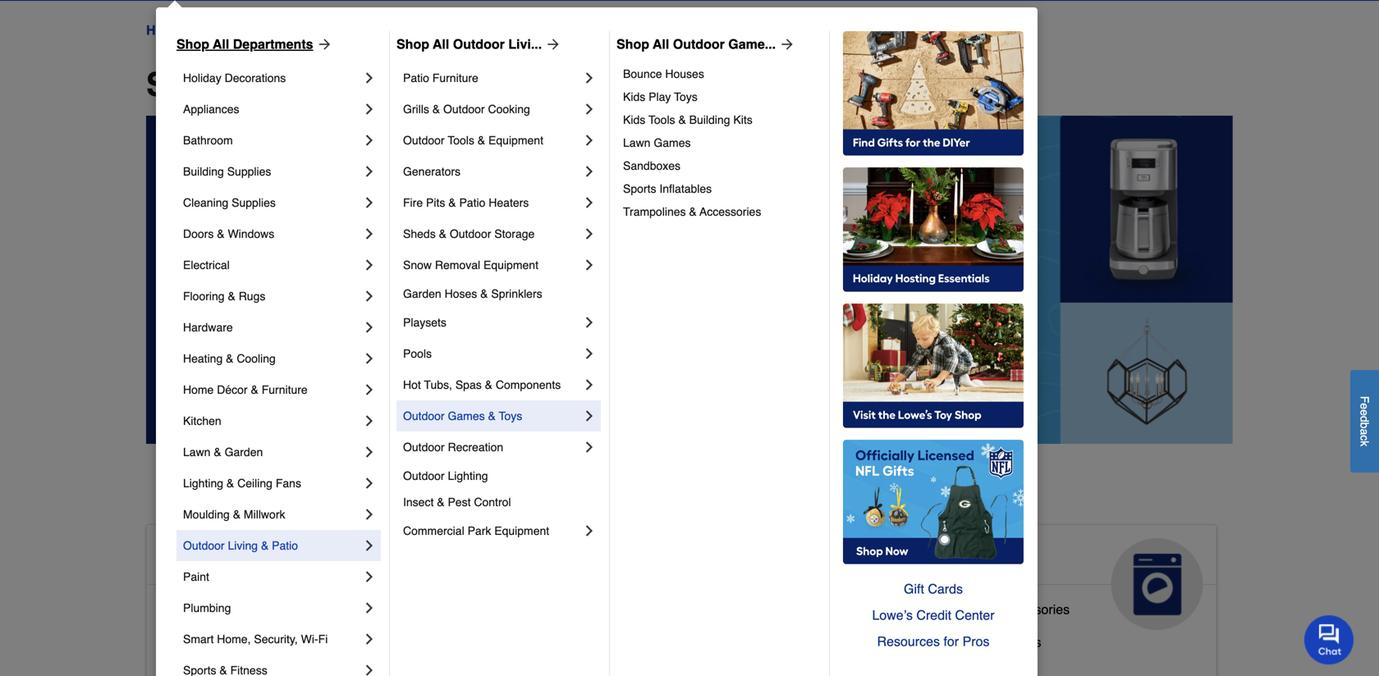 Task type: vqa. For each thing, say whether or not it's contained in the screenshot.
stability
no



Task type: describe. For each thing, give the bounding box(es) containing it.
livestock supplies link
[[526, 625, 635, 657]]

& down hot tubs, spas & components link
[[488, 410, 496, 423]]

furniture inside home décor & furniture link
[[262, 383, 308, 396]]

decorations
[[225, 71, 286, 85]]

shop all departments
[[176, 37, 313, 52]]

outdoor inside 'shop all outdoor game...' link
[[673, 37, 725, 52]]

wine
[[964, 635, 994, 650]]

hot tubs, spas & components
[[403, 378, 561, 392]]

grills & outdoor cooking
[[403, 103, 530, 116]]

sheds & outdoor storage link
[[403, 218, 581, 250]]

shop for shop all departments
[[176, 37, 209, 52]]

0 vertical spatial equipment
[[488, 134, 543, 147]]

care
[[526, 571, 577, 598]]

1 horizontal spatial building
[[689, 113, 730, 126]]

accessories inside "link"
[[700, 205, 761, 218]]

home décor & furniture link
[[183, 374, 361, 406]]

outdoor living & patio link
[[183, 530, 361, 561]]

animal
[[526, 545, 602, 571]]

chevron right image for sheds & outdoor storage
[[581, 226, 598, 242]]

millwork
[[244, 508, 285, 521]]

cleaning supplies
[[183, 196, 276, 209]]

lawn & garden link
[[183, 437, 361, 468]]

holiday hosting essentials. image
[[843, 167, 1024, 292]]

chevron right image for playsets
[[581, 314, 598, 331]]

electrical
[[183, 259, 230, 272]]

furniture inside 'pet beds, houses, & furniture' link
[[651, 661, 703, 676]]

kits
[[733, 113, 753, 126]]

wi-
[[301, 633, 318, 646]]

& down kids play toys
[[678, 113, 686, 126]]

heating & cooling link
[[183, 343, 361, 374]]

supplies for livestock supplies
[[584, 628, 635, 644]]

gift
[[904, 582, 924, 597]]

chevron right image for snow removal equipment
[[581, 257, 598, 273]]

outdoor inside outdoor recreation link
[[403, 441, 445, 454]]

sheds
[[403, 227, 436, 241]]

chevron right image for appliances
[[361, 101, 378, 117]]

ceiling
[[237, 477, 273, 490]]

2 e from the top
[[1358, 410, 1371, 416]]

find gifts for the diyer. image
[[843, 31, 1024, 156]]

paint link
[[183, 561, 361, 593]]

cleaning supplies link
[[183, 187, 361, 218]]

chevron right image for outdoor recreation
[[581, 439, 598, 456]]

chevron right image for flooring & rugs
[[361, 288, 378, 305]]

outdoor tools & equipment
[[403, 134, 543, 147]]

tools for outdoor
[[448, 134, 474, 147]]

removal
[[435, 259, 480, 272]]

animal & pet care
[[526, 545, 668, 598]]

outdoor inside grills & outdoor cooking link
[[443, 103, 485, 116]]

& right sheds
[[439, 227, 447, 241]]

& left cooling
[[226, 352, 234, 365]]

& right hoses
[[480, 287, 488, 300]]

accessible bedroom link
[[160, 631, 280, 664]]

control
[[474, 496, 511, 509]]

chevron right image for generators
[[581, 163, 598, 180]]

outdoor games & toys link
[[403, 401, 581, 432]]

livi...
[[508, 37, 542, 52]]

storage
[[494, 227, 535, 241]]

hoses
[[445, 287, 477, 300]]

& inside animal & pet care
[[609, 545, 625, 571]]

chevron right image for hot tubs, spas & components
[[581, 377, 598, 393]]

chevron right image for plumbing
[[361, 600, 378, 616]]

c
[[1358, 435, 1371, 441]]

hardware link
[[183, 312, 361, 343]]

chevron right image for outdoor living & patio
[[361, 538, 378, 554]]

outdoor inside outdoor tools & equipment link
[[403, 134, 445, 147]]

bathroom link
[[183, 125, 361, 156]]

playsets link
[[403, 307, 581, 338]]

lawn for lawn & garden
[[183, 446, 211, 459]]

bathroom inside accessible bathroom link
[[226, 602, 283, 617]]

chevron right image for fire pits & patio heaters
[[581, 195, 598, 211]]

1 horizontal spatial patio
[[403, 71, 429, 85]]

gift cards link
[[843, 576, 1024, 603]]

chevron right image for bathroom
[[361, 132, 378, 149]]

departments link
[[197, 21, 272, 40]]

paint
[[183, 571, 209, 584]]

lawn & garden
[[183, 446, 263, 459]]

cards
[[928, 582, 963, 597]]

1 vertical spatial toys
[[499, 410, 522, 423]]

houses
[[665, 67, 704, 80]]

chevron right image for electrical
[[361, 257, 378, 273]]

outdoor inside shop all outdoor livi... link
[[453, 37, 505, 52]]

chevron right image for smart home, security, wi-fi
[[361, 631, 378, 648]]

& left the millwork
[[233, 508, 241, 521]]

plumbing link
[[183, 593, 361, 624]]

shop all outdoor game... link
[[616, 34, 796, 54]]

f
[[1358, 396, 1371, 403]]

generators
[[403, 165, 461, 178]]

chevron right image for patio furniture
[[581, 70, 598, 86]]

shop all outdoor game...
[[616, 37, 776, 52]]

hot
[[403, 378, 421, 392]]

0 horizontal spatial lighting
[[183, 477, 223, 490]]

appliance parts & accessories link
[[892, 598, 1070, 631]]

security,
[[254, 633, 298, 646]]

trampolines & accessories
[[623, 205, 761, 218]]

pits
[[426, 196, 445, 209]]

accessible for accessible home
[[160, 545, 280, 571]]

patio for fire pits & patio heaters
[[459, 196, 485, 209]]

accessible home image
[[380, 538, 472, 630]]

play
[[649, 90, 671, 103]]

accessible for accessible bedroom
[[160, 635, 223, 650]]

accessible for accessible bathroom
[[160, 602, 223, 617]]

fans
[[276, 477, 301, 490]]

outdoor recreation
[[403, 441, 503, 454]]

sports inflatables
[[623, 182, 712, 195]]

f e e d b a c k button
[[1350, 370, 1379, 473]]

smart home, security, wi-fi
[[183, 633, 328, 646]]

& left ceiling
[[227, 477, 234, 490]]

lawn for lawn games
[[623, 136, 651, 149]]

0 horizontal spatial appliances link
[[183, 94, 361, 125]]

resources for pros
[[877, 634, 990, 649]]

doors & windows
[[183, 227, 274, 241]]

chevron right image for cleaning supplies
[[361, 195, 378, 211]]

flooring
[[183, 290, 225, 303]]

enjoy savings year-round. no matter what you're shopping for, find what you need at a great price. image
[[146, 116, 1233, 444]]

outdoor games & toys
[[403, 410, 522, 423]]

doors
[[183, 227, 214, 241]]

outdoor inside outdoor games & toys link
[[403, 410, 445, 423]]

departments for shop
[[233, 37, 313, 52]]

all for shop all departments
[[213, 37, 229, 52]]

lowe's
[[872, 608, 913, 623]]

rugs
[[239, 290, 265, 303]]

bounce houses link
[[623, 62, 818, 85]]

resources for pros link
[[843, 629, 1024, 655]]

beverage
[[892, 635, 948, 650]]

1 vertical spatial pet
[[526, 661, 546, 676]]

grills & outdoor cooking link
[[403, 94, 581, 125]]

patio furniture link
[[403, 62, 581, 94]]

center
[[955, 608, 995, 623]]

& left rugs
[[228, 290, 235, 303]]

equipment for removal
[[484, 259, 538, 272]]

snow removal equipment
[[403, 259, 538, 272]]

& left pros
[[951, 635, 960, 650]]

appliance
[[892, 602, 949, 617]]

commercial park equipment link
[[403, 516, 581, 547]]

& right spas
[[485, 378, 492, 392]]

livestock supplies
[[526, 628, 635, 644]]

home,
[[217, 633, 251, 646]]

equipment for park
[[494, 525, 549, 538]]

game...
[[728, 37, 776, 52]]

appliances image
[[1111, 538, 1203, 630]]

shop
[[146, 66, 228, 103]]



Task type: locate. For each thing, give the bounding box(es) containing it.
shop up bounce
[[616, 37, 649, 52]]

outdoor down grills
[[403, 134, 445, 147]]

patio
[[403, 71, 429, 85], [459, 196, 485, 209], [272, 539, 298, 552]]

building supplies link
[[183, 156, 361, 187]]

building supplies
[[183, 165, 271, 178]]

chevron right image for hardware
[[361, 319, 378, 336]]

cooling
[[237, 352, 276, 365]]

accessible down plumbing
[[160, 635, 223, 650]]

toys down components
[[499, 410, 522, 423]]

furniture up grills & outdoor cooking
[[432, 71, 478, 85]]

beds,
[[549, 661, 583, 676]]

1 vertical spatial building
[[183, 165, 224, 178]]

home décor & furniture
[[183, 383, 308, 396]]

1 vertical spatial accessories
[[999, 602, 1070, 617]]

departments for shop
[[287, 66, 488, 103]]

home down moulding & millwork link
[[287, 545, 350, 571]]

e up d
[[1358, 403, 1371, 410]]

0 vertical spatial building
[[689, 113, 730, 126]]

outdoor up insect
[[403, 470, 445, 483]]

lawn games link
[[623, 131, 818, 154]]

arrow right image for shop all departments
[[313, 36, 333, 53]]

0 vertical spatial games
[[654, 136, 691, 149]]

bathroom
[[183, 134, 233, 147], [226, 602, 283, 617]]

garden up the lighting & ceiling fans
[[225, 446, 263, 459]]

trampolines
[[623, 205, 686, 218]]

0 horizontal spatial tools
[[448, 134, 474, 147]]

arrow right image inside 'shop all outdoor game...' link
[[776, 36, 796, 53]]

supplies for building supplies
[[227, 165, 271, 178]]

chevron right image
[[361, 70, 378, 86], [581, 70, 598, 86], [361, 101, 378, 117], [581, 101, 598, 117], [361, 132, 378, 149], [581, 132, 598, 149], [581, 163, 598, 180], [581, 195, 598, 211], [361, 226, 378, 242], [581, 226, 598, 242], [361, 257, 378, 273], [581, 257, 598, 273], [581, 314, 598, 331], [361, 319, 378, 336], [361, 351, 378, 367], [581, 377, 598, 393], [361, 382, 378, 398], [581, 408, 598, 424], [361, 444, 378, 461], [361, 475, 378, 492], [361, 506, 378, 523], [361, 538, 378, 554], [361, 600, 378, 616], [361, 631, 378, 648], [361, 662, 378, 676]]

outdoor recreation link
[[403, 432, 581, 463]]

outdoor up houses
[[673, 37, 725, 52]]

outdoor inside "sheds & outdoor storage" link
[[450, 227, 491, 241]]

2 vertical spatial accessible
[[160, 635, 223, 650]]

& right "décor"
[[251, 383, 258, 396]]

garden up playsets
[[403, 287, 441, 300]]

0 horizontal spatial patio
[[272, 539, 298, 552]]

equipment
[[488, 134, 543, 147], [484, 259, 538, 272], [494, 525, 549, 538]]

& down kitchen
[[214, 446, 221, 459]]

outdoor down hot
[[403, 410, 445, 423]]

0 horizontal spatial toys
[[499, 410, 522, 423]]

insect
[[403, 496, 434, 509]]

all for shop all outdoor livi...
[[433, 37, 449, 52]]

for
[[944, 634, 959, 649]]

1 horizontal spatial tools
[[648, 113, 675, 126]]

patio up sheds & outdoor storage
[[459, 196, 485, 209]]

0 vertical spatial pet
[[632, 545, 668, 571]]

hot tubs, spas & components link
[[403, 369, 581, 401]]

parts
[[953, 602, 984, 617]]

2 arrow right image from the left
[[542, 36, 562, 53]]

2 horizontal spatial shop
[[616, 37, 649, 52]]

1 vertical spatial bathroom
[[226, 602, 283, 617]]

0 horizontal spatial arrow right image
[[313, 36, 333, 53]]

appliances link down decorations
[[183, 94, 361, 125]]

lighting
[[448, 470, 488, 483], [183, 477, 223, 490]]

lighting & ceiling fans link
[[183, 468, 361, 499]]

appliances up cards at the bottom of the page
[[892, 545, 1014, 571]]

2 vertical spatial supplies
[[584, 628, 635, 644]]

home inside "link"
[[287, 545, 350, 571]]

shop all outdoor livi... link
[[396, 34, 562, 54]]

chevron right image for outdoor games & toys
[[581, 408, 598, 424]]

garden hoses & sprinklers link
[[403, 281, 598, 307]]

chevron right image for outdoor tools & equipment
[[581, 132, 598, 149]]

0 vertical spatial patio
[[403, 71, 429, 85]]

chevron right image
[[361, 163, 378, 180], [361, 195, 378, 211], [361, 288, 378, 305], [581, 346, 598, 362], [361, 413, 378, 429], [581, 439, 598, 456], [581, 523, 598, 539], [361, 569, 378, 585]]

appliances down holiday
[[183, 103, 239, 116]]

chevron right image for holiday decorations
[[361, 70, 378, 86]]

shop up holiday
[[176, 37, 209, 52]]

supplies for cleaning supplies
[[232, 196, 276, 209]]

& left pest
[[437, 496, 445, 509]]

furniture right the houses,
[[651, 661, 703, 676]]

chevron right image for heating & cooling
[[361, 351, 378, 367]]

bedroom
[[226, 635, 280, 650]]

3 accessible from the top
[[160, 635, 223, 650]]

2 horizontal spatial furniture
[[651, 661, 703, 676]]

arrow right image up the patio furniture link
[[542, 36, 562, 53]]

accessible
[[160, 545, 280, 571], [160, 602, 223, 617], [160, 635, 223, 650]]

home up kitchen
[[183, 383, 214, 396]]

chevron right image for kitchen
[[361, 413, 378, 429]]

2 accessible from the top
[[160, 602, 223, 617]]

1 horizontal spatial home
[[183, 383, 214, 396]]

playsets
[[403, 316, 446, 329]]

1 kids from the top
[[623, 90, 645, 103]]

toys down houses
[[674, 90, 698, 103]]

shop for shop all outdoor game...
[[616, 37, 649, 52]]

0 vertical spatial toys
[[674, 90, 698, 103]]

garden hoses & sprinklers
[[403, 287, 542, 300]]

2 shop from the left
[[396, 37, 429, 52]]

chevron right image for lighting & ceiling fans
[[361, 475, 378, 492]]

accessible inside "link"
[[160, 545, 280, 571]]

chillers
[[997, 635, 1041, 650]]

furniture down the heating & cooling link
[[262, 383, 308, 396]]

supplies up windows
[[232, 196, 276, 209]]

patio for outdoor living & patio
[[272, 539, 298, 552]]

1 vertical spatial accessible
[[160, 602, 223, 617]]

kids tools & building kits link
[[623, 108, 818, 131]]

0 horizontal spatial lawn
[[183, 446, 211, 459]]

home link
[[146, 21, 183, 40]]

0 horizontal spatial games
[[448, 410, 485, 423]]

accessories down sports inflatables "link" on the top
[[700, 205, 761, 218]]

chevron right image for grills & outdoor cooking
[[581, 101, 598, 117]]

0 vertical spatial home
[[146, 23, 183, 38]]

tools down grills & outdoor cooking
[[448, 134, 474, 147]]

& right pits
[[448, 196, 456, 209]]

supplies up cleaning supplies
[[227, 165, 271, 178]]

1 horizontal spatial shop
[[396, 37, 429, 52]]

spas
[[455, 378, 482, 392]]

accessories up chillers
[[999, 602, 1070, 617]]

heaters
[[489, 196, 529, 209]]

all up bounce houses in the top of the page
[[653, 37, 669, 52]]

0 vertical spatial garden
[[403, 287, 441, 300]]

0 vertical spatial kids
[[623, 90, 645, 103]]

1 vertical spatial tools
[[448, 134, 474, 147]]

animal & pet care image
[[745, 538, 837, 630]]

0 horizontal spatial appliances
[[183, 103, 239, 116]]

0 vertical spatial accessories
[[700, 205, 761, 218]]

2 vertical spatial equipment
[[494, 525, 549, 538]]

0 horizontal spatial furniture
[[262, 383, 308, 396]]

0 horizontal spatial accessories
[[700, 205, 761, 218]]

1 horizontal spatial arrow right image
[[542, 36, 562, 53]]

0 vertical spatial lawn
[[623, 136, 651, 149]]

3 shop from the left
[[616, 37, 649, 52]]

& up generators link
[[478, 134, 485, 147]]

&
[[432, 103, 440, 116], [678, 113, 686, 126], [478, 134, 485, 147], [448, 196, 456, 209], [689, 205, 697, 218], [217, 227, 225, 241], [439, 227, 447, 241], [480, 287, 488, 300], [228, 290, 235, 303], [226, 352, 234, 365], [485, 378, 492, 392], [251, 383, 258, 396], [488, 410, 496, 423], [214, 446, 221, 459], [227, 477, 234, 490], [437, 496, 445, 509], [233, 508, 241, 521], [261, 539, 269, 552], [609, 545, 625, 571], [987, 602, 996, 617], [951, 635, 960, 650], [638, 661, 647, 676]]

arrow right image up bounce houses link
[[776, 36, 796, 53]]

0 vertical spatial furniture
[[432, 71, 478, 85]]

0 horizontal spatial garden
[[225, 446, 263, 459]]

chevron right image for pools
[[581, 346, 598, 362]]

flooring & rugs link
[[183, 281, 361, 312]]

& right the parts at the bottom right
[[987, 602, 996, 617]]

inflatables
[[659, 182, 712, 195]]

chevron right image for paint
[[361, 569, 378, 585]]

equipment down cooking
[[488, 134, 543, 147]]

supplies up 'pet beds, houses, & furniture' link
[[584, 628, 635, 644]]

None search field
[[519, 0, 967, 3]]

windows
[[228, 227, 274, 241]]

shop up patio furniture on the top left
[[396, 37, 429, 52]]

lighting & ceiling fans
[[183, 477, 301, 490]]

officially licensed n f l gifts. shop now. image
[[843, 440, 1024, 565]]

sandboxes link
[[623, 154, 818, 177]]

bathroom inside bathroom link
[[183, 134, 233, 147]]

lawn games
[[623, 136, 691, 149]]

fire pits & patio heaters link
[[403, 187, 581, 218]]

outdoor up the patio furniture link
[[453, 37, 505, 52]]

all down shop all departments link
[[237, 66, 278, 103]]

arrow right image
[[313, 36, 333, 53], [542, 36, 562, 53], [776, 36, 796, 53]]

0 horizontal spatial shop
[[176, 37, 209, 52]]

bounce houses
[[623, 67, 704, 80]]

outdoor up the "outdoor lighting"
[[403, 441, 445, 454]]

games for lawn
[[654, 136, 691, 149]]

outdoor up 'snow removal equipment'
[[450, 227, 491, 241]]

accessible bathroom
[[160, 602, 283, 617]]

2 vertical spatial furniture
[[651, 661, 703, 676]]

doors & windows link
[[183, 218, 361, 250]]

0 horizontal spatial building
[[183, 165, 224, 178]]

commercial
[[403, 525, 464, 538]]

cleaning
[[183, 196, 228, 209]]

equipment down insect & pest control link
[[494, 525, 549, 538]]

lighting up moulding
[[183, 477, 223, 490]]

0 vertical spatial bathroom
[[183, 134, 233, 147]]

2 kids from the top
[[623, 113, 645, 126]]

chevron right image for commercial park equipment
[[581, 523, 598, 539]]

3 arrow right image from the left
[[776, 36, 796, 53]]

1 horizontal spatial appliances
[[892, 545, 1014, 571]]

0 horizontal spatial home
[[146, 23, 183, 38]]

accessible home link
[[147, 525, 485, 630]]

pet
[[632, 545, 668, 571], [526, 661, 546, 676]]

gift cards
[[904, 582, 963, 597]]

outdoor lighting
[[403, 470, 488, 483]]

holiday decorations
[[183, 71, 286, 85]]

1 vertical spatial equipment
[[484, 259, 538, 272]]

outdoor inside outdoor living & patio link
[[183, 539, 225, 552]]

0 horizontal spatial pet
[[526, 661, 546, 676]]

lowe's credit center link
[[843, 603, 1024, 629]]

bounce
[[623, 67, 662, 80]]

2 horizontal spatial home
[[287, 545, 350, 571]]

chevron right image for lawn & garden
[[361, 444, 378, 461]]

home for home décor & furniture
[[183, 383, 214, 396]]

moulding & millwork link
[[183, 499, 361, 530]]

accessible down moulding
[[160, 545, 280, 571]]

park
[[468, 525, 491, 538]]

chevron right image for home décor & furniture
[[361, 382, 378, 398]]

visit the lowe's toy shop. image
[[843, 304, 1024, 429]]

& right grills
[[432, 103, 440, 116]]

f e e d b a c k
[[1358, 396, 1371, 447]]

all for shop all outdoor game...
[[653, 37, 669, 52]]

outdoor up outdoor tools & equipment
[[443, 103, 485, 116]]

lawn up sandboxes
[[623, 136, 651, 149]]

& inside "link"
[[689, 205, 697, 218]]

outdoor down moulding
[[183, 539, 225, 552]]

bathroom up 'building supplies'
[[183, 134, 233, 147]]

electrical link
[[183, 250, 361, 281]]

furniture inside the patio furniture link
[[432, 71, 478, 85]]

1 horizontal spatial pet
[[632, 545, 668, 571]]

appliances link
[[183, 94, 361, 125], [878, 525, 1216, 630]]

games down kids tools & building kits
[[654, 136, 691, 149]]

& right living
[[261, 539, 269, 552]]

home for home
[[146, 23, 183, 38]]

accessible up smart
[[160, 602, 223, 617]]

2 vertical spatial home
[[287, 545, 350, 571]]

appliance parts & accessories
[[892, 602, 1070, 617]]

pet beds, houses, & furniture link
[[526, 657, 703, 676]]

1 arrow right image from the left
[[313, 36, 333, 53]]

sports inflatables link
[[623, 177, 818, 200]]

building down kids play toys link
[[689, 113, 730, 126]]

0 vertical spatial appliances
[[183, 103, 239, 116]]

all up holiday decorations
[[213, 37, 229, 52]]

1 vertical spatial kids
[[623, 113, 645, 126]]

arrow right image for shop all outdoor livi...
[[542, 36, 562, 53]]

kids for kids tools & building kits
[[623, 113, 645, 126]]

all for shop all departments
[[237, 66, 278, 103]]

lighting up pest
[[448, 470, 488, 483]]

living
[[228, 539, 258, 552]]

arrow right image inside shop all departments link
[[313, 36, 333, 53]]

pet inside animal & pet care
[[632, 545, 668, 571]]

pet beds, houses, & furniture
[[526, 661, 703, 676]]

sheds & outdoor storage
[[403, 227, 535, 241]]

e up b
[[1358, 410, 1371, 416]]

1 vertical spatial appliances link
[[878, 525, 1216, 630]]

arrow right image for shop all outdoor game...
[[776, 36, 796, 53]]

kids down bounce
[[623, 90, 645, 103]]

arrow right image up shop all departments
[[313, 36, 333, 53]]

1 horizontal spatial appliances link
[[878, 525, 1216, 630]]

1 accessible from the top
[[160, 545, 280, 571]]

1 horizontal spatial lawn
[[623, 136, 651, 149]]

insect & pest control
[[403, 496, 511, 509]]

1 vertical spatial supplies
[[232, 196, 276, 209]]

lawn inside lawn games link
[[623, 136, 651, 149]]

& right the animal
[[609, 545, 625, 571]]

1 vertical spatial furniture
[[262, 383, 308, 396]]

kids for kids play toys
[[623, 90, 645, 103]]

0 vertical spatial tools
[[648, 113, 675, 126]]

1 horizontal spatial toys
[[674, 90, 698, 103]]

tools for kids
[[648, 113, 675, 126]]

outdoor inside "outdoor lighting" link
[[403, 470, 445, 483]]

tubs,
[[424, 378, 452, 392]]

& right the houses,
[[638, 661, 647, 676]]

houses,
[[586, 661, 635, 676]]

lawn inside lawn & garden link
[[183, 446, 211, 459]]

0 vertical spatial appliances link
[[183, 94, 361, 125]]

departments
[[197, 23, 272, 38], [233, 37, 313, 52], [287, 66, 488, 103]]

1 horizontal spatial accessories
[[999, 602, 1070, 617]]

resources
[[877, 634, 940, 649]]

bathroom up smart home, security, wi-fi
[[226, 602, 283, 617]]

generators link
[[403, 156, 581, 187]]

chevron right image for doors & windows
[[361, 226, 378, 242]]

chat invite button image
[[1304, 615, 1354, 665]]

1 shop from the left
[[176, 37, 209, 52]]

smart
[[183, 633, 214, 646]]

accessible home
[[160, 545, 350, 571]]

1 horizontal spatial lighting
[[448, 470, 488, 483]]

patio up grills
[[403, 71, 429, 85]]

shop for shop all outdoor livi...
[[396, 37, 429, 52]]

moulding
[[183, 508, 230, 521]]

building up cleaning
[[183, 165, 224, 178]]

& down the 'inflatables'
[[689, 205, 697, 218]]

sprinklers
[[491, 287, 542, 300]]

e
[[1358, 403, 1371, 410], [1358, 410, 1371, 416]]

1 e from the top
[[1358, 403, 1371, 410]]

insect & pest control link
[[403, 489, 598, 516]]

1 vertical spatial lawn
[[183, 446, 211, 459]]

patio up paint link
[[272, 539, 298, 552]]

equipment up the "sprinklers"
[[484, 259, 538, 272]]

0 vertical spatial accessible
[[160, 545, 280, 571]]

all up patio furniture on the top left
[[433, 37, 449, 52]]

1 vertical spatial games
[[448, 410, 485, 423]]

appliances link up chillers
[[878, 525, 1216, 630]]

& right doors
[[217, 227, 225, 241]]

lawn down kitchen
[[183, 446, 211, 459]]

chevron right image for moulding & millwork
[[361, 506, 378, 523]]

2 vertical spatial patio
[[272, 539, 298, 552]]

pools
[[403, 347, 432, 360]]

home up shop
[[146, 23, 183, 38]]

1 vertical spatial patio
[[459, 196, 485, 209]]

outdoor tools & equipment link
[[403, 125, 581, 156]]

cooking
[[488, 103, 530, 116]]

tools down kids play toys
[[648, 113, 675, 126]]

shop all departments
[[146, 66, 488, 103]]

1 vertical spatial garden
[[225, 446, 263, 459]]

snow removal equipment link
[[403, 250, 581, 281]]

games for outdoor
[[448, 410, 485, 423]]

2 horizontal spatial arrow right image
[[776, 36, 796, 53]]

1 horizontal spatial games
[[654, 136, 691, 149]]

d
[[1358, 416, 1371, 422]]

1 vertical spatial home
[[183, 383, 214, 396]]

kids up lawn games
[[623, 113, 645, 126]]

1 horizontal spatial garden
[[403, 287, 441, 300]]

pools link
[[403, 338, 581, 369]]

chevron right image for building supplies
[[361, 163, 378, 180]]

arrow right image inside shop all outdoor livi... link
[[542, 36, 562, 53]]

1 vertical spatial appliances
[[892, 545, 1014, 571]]

games down spas
[[448, 410, 485, 423]]

sandboxes
[[623, 159, 681, 172]]

0 vertical spatial supplies
[[227, 165, 271, 178]]

commercial park equipment
[[403, 525, 549, 538]]

1 horizontal spatial furniture
[[432, 71, 478, 85]]

outdoor lighting link
[[403, 463, 598, 489]]

2 horizontal spatial patio
[[459, 196, 485, 209]]

beverage & wine chillers link
[[892, 631, 1041, 664]]



